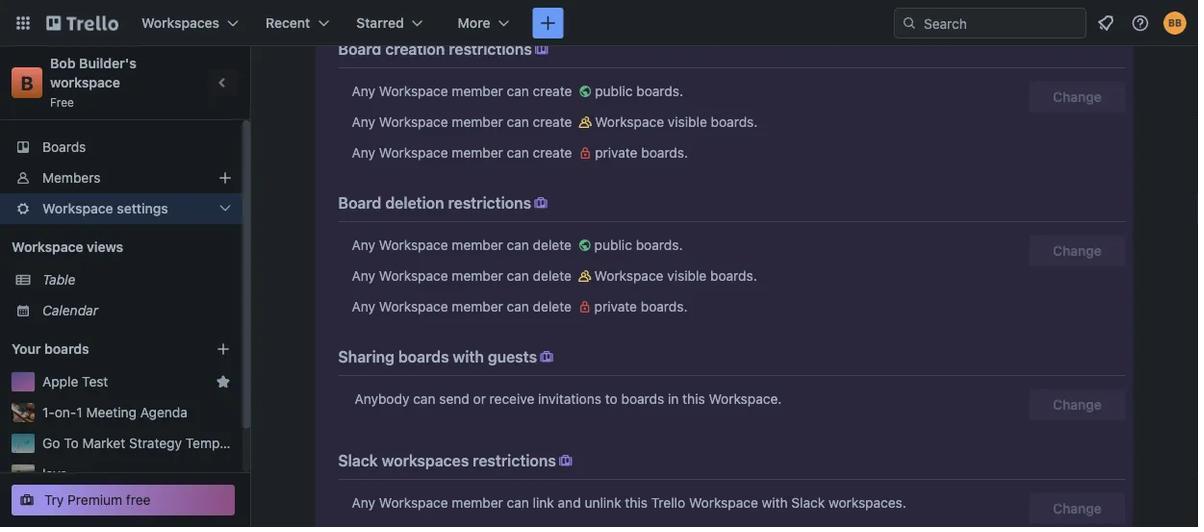 Task type: locate. For each thing, give the bounding box(es) containing it.
0 vertical spatial private boards.
[[595, 145, 688, 161]]

1 visible from the top
[[668, 114, 707, 130]]

private
[[595, 145, 638, 161], [595, 299, 637, 315]]

delete for public boards.
[[533, 237, 572, 253]]

0 vertical spatial private
[[595, 145, 638, 161]]

unlink
[[585, 495, 621, 511]]

change link for board deletion restrictions
[[1029, 236, 1126, 267]]

0 vertical spatial any workspace member can delete
[[352, 237, 575, 253]]

create for private boards.
[[533, 145, 572, 161]]

0 notifications image
[[1094, 12, 1118, 35]]

0 vertical spatial delete
[[533, 237, 572, 253]]

board for board deletion restrictions
[[338, 194, 382, 212]]

with up or
[[453, 348, 484, 366]]

members
[[42, 170, 101, 186]]

try premium free button
[[12, 485, 235, 516]]

go to market strategy template
[[42, 436, 243, 451]]

send
[[439, 391, 470, 407]]

board down starred
[[338, 40, 382, 58]]

any workspace member can delete
[[352, 237, 575, 253], [352, 268, 575, 284], [352, 299, 575, 315]]

workspace.
[[709, 391, 782, 407]]

4 change from the top
[[1053, 501, 1102, 517]]

private for board creation restrictions
[[595, 145, 638, 161]]

1 vertical spatial private
[[595, 299, 637, 315]]

in
[[668, 391, 679, 407]]

slack down anybody
[[338, 452, 378, 470]]

public for board creation restrictions
[[595, 83, 633, 99]]

b
[[21, 71, 33, 94]]

6 member from the top
[[452, 299, 503, 315]]

to
[[64, 436, 79, 451]]

2 vertical spatial delete
[[533, 299, 572, 315]]

2 delete from the top
[[533, 268, 572, 284]]

1 vertical spatial workspace visible boards.
[[595, 268, 757, 284]]

any workspace member can create for workspace visible boards.
[[352, 114, 576, 130]]

1 board from the top
[[338, 40, 382, 58]]

1 any workspace member can delete from the top
[[352, 237, 575, 253]]

3 delete from the top
[[533, 299, 572, 315]]

2 vertical spatial restrictions
[[473, 452, 556, 470]]

recent button
[[254, 8, 341, 39]]

any
[[352, 83, 375, 99], [352, 114, 375, 130], [352, 145, 375, 161], [352, 237, 375, 253], [352, 268, 375, 284], [352, 299, 375, 315], [352, 495, 375, 511]]

change for sharing boards with guests
[[1053, 397, 1102, 413]]

0 horizontal spatial boards
[[44, 341, 89, 357]]

change
[[1053, 89, 1102, 105], [1053, 243, 1102, 259], [1053, 397, 1102, 413], [1053, 501, 1102, 517]]

2 visible from the top
[[667, 268, 707, 284]]

2 change link from the top
[[1029, 236, 1126, 267]]

workspace
[[50, 75, 120, 90]]

0 vertical spatial this
[[683, 391, 705, 407]]

workspace
[[379, 83, 448, 99], [379, 114, 448, 130], [595, 114, 664, 130], [379, 145, 448, 161], [42, 201, 113, 217], [379, 237, 448, 253], [12, 239, 83, 255], [379, 268, 448, 284], [595, 268, 664, 284], [379, 299, 448, 315], [379, 495, 448, 511], [689, 495, 758, 511]]

visible
[[668, 114, 707, 130], [667, 268, 707, 284]]

strategy
[[129, 436, 182, 451]]

board for board creation restrictions
[[338, 40, 382, 58]]

1 horizontal spatial boards
[[398, 348, 449, 366]]

1 vertical spatial delete
[[533, 268, 572, 284]]

create board or workspace image
[[539, 13, 558, 33]]

this
[[683, 391, 705, 407], [625, 495, 648, 511]]

table link
[[42, 270, 239, 290]]

1 vertical spatial restrictions
[[448, 194, 531, 212]]

1 vertical spatial any workspace member can create
[[352, 114, 576, 130]]

2 change from the top
[[1053, 243, 1102, 259]]

receive
[[490, 391, 535, 407]]

bob builder's workspace link
[[50, 55, 140, 90]]

workspace views
[[12, 239, 123, 255]]

0 vertical spatial board
[[338, 40, 382, 58]]

any workspace member can create
[[352, 83, 576, 99], [352, 114, 576, 130], [352, 145, 576, 161]]

b link
[[12, 67, 42, 98]]

boards
[[44, 341, 89, 357], [398, 348, 449, 366], [621, 391, 664, 407]]

1 delete from the top
[[533, 237, 572, 253]]

free
[[50, 95, 74, 109]]

can
[[507, 83, 529, 99], [507, 114, 529, 130], [507, 145, 529, 161], [507, 237, 529, 253], [507, 268, 529, 284], [507, 299, 529, 315], [413, 391, 436, 407], [507, 495, 529, 511]]

slack left workspaces.
[[792, 495, 825, 511]]

2 create from the top
[[533, 114, 572, 130]]

restrictions down more popup button
[[449, 40, 532, 58]]

boards for your
[[44, 341, 89, 357]]

board creation restrictions
[[338, 40, 532, 58]]

2 vertical spatial any workspace member can delete
[[352, 299, 575, 315]]

go to market strategy template link
[[42, 434, 243, 453]]

love link
[[42, 465, 231, 484]]

views
[[87, 239, 123, 255]]

trello
[[651, 495, 685, 511]]

free
[[126, 492, 151, 508]]

1 vertical spatial public boards.
[[595, 237, 683, 253]]

4 change link from the top
[[1029, 494, 1126, 525]]

3 change link from the top
[[1029, 390, 1126, 421]]

boards
[[42, 139, 86, 155]]

template
[[186, 436, 243, 451]]

1 vertical spatial with
[[762, 495, 788, 511]]

5 any from the top
[[352, 268, 375, 284]]

1-on-1 meeting agenda
[[42, 405, 188, 421]]

private for board deletion restrictions
[[595, 299, 637, 315]]

1 vertical spatial board
[[338, 194, 382, 212]]

your boards with 5 items element
[[12, 338, 187, 361]]

with left workspaces.
[[762, 495, 788, 511]]

1-on-1 meeting agenda link
[[42, 403, 231, 423]]

change link for slack workspaces restrictions
[[1029, 494, 1126, 525]]

0 vertical spatial public
[[595, 83, 633, 99]]

change link
[[1029, 82, 1126, 113], [1029, 236, 1126, 267], [1029, 390, 1126, 421], [1029, 494, 1126, 525]]

with
[[453, 348, 484, 366], [762, 495, 788, 511]]

1-
[[42, 405, 55, 421]]

sm image
[[532, 39, 551, 59], [576, 143, 595, 163], [575, 297, 595, 317], [537, 347, 556, 367], [556, 451, 575, 471]]

0 vertical spatial any workspace member can create
[[352, 83, 576, 99]]

slack
[[338, 452, 378, 470], [792, 495, 825, 511]]

restrictions for slack workspaces restrictions
[[473, 452, 556, 470]]

workspaces
[[141, 15, 220, 31]]

boards left in
[[621, 391, 664, 407]]

6 any from the top
[[352, 299, 375, 315]]

3 create from the top
[[533, 145, 572, 161]]

1 vertical spatial any workspace member can delete
[[352, 268, 575, 284]]

2 member from the top
[[452, 114, 503, 130]]

agenda
[[140, 405, 188, 421]]

1 change link from the top
[[1029, 82, 1126, 113]]

more button
[[446, 8, 521, 39]]

restrictions
[[449, 40, 532, 58], [448, 194, 531, 212], [473, 452, 556, 470]]

workspace visible boards.
[[595, 114, 758, 130], [595, 268, 757, 284]]

boards up send
[[398, 348, 449, 366]]

2 board from the top
[[338, 194, 382, 212]]

0 vertical spatial restrictions
[[449, 40, 532, 58]]

restrictions for board creation restrictions
[[449, 40, 532, 58]]

0 vertical spatial public boards.
[[595, 83, 683, 99]]

sharing
[[338, 348, 395, 366]]

link
[[533, 495, 554, 511]]

or
[[473, 391, 486, 407]]

1 vertical spatial slack
[[792, 495, 825, 511]]

member
[[452, 83, 503, 99], [452, 114, 503, 130], [452, 145, 503, 161], [452, 237, 503, 253], [452, 268, 503, 284], [452, 299, 503, 315], [452, 495, 503, 511]]

this left "trello"
[[625, 495, 648, 511]]

restrictions right deletion
[[448, 194, 531, 212]]

public boards.
[[595, 83, 683, 99], [595, 237, 683, 253]]

3 change from the top
[[1053, 397, 1102, 413]]

private boards. for board deletion restrictions
[[595, 299, 688, 315]]

boards link
[[0, 132, 243, 163]]

your
[[12, 341, 41, 357]]

1 vertical spatial create
[[533, 114, 572, 130]]

4 any from the top
[[352, 237, 375, 253]]

sm image
[[576, 82, 595, 101], [576, 113, 595, 132], [531, 193, 551, 213], [575, 236, 595, 255], [575, 267, 595, 286]]

3 any workspace member can create from the top
[[352, 145, 576, 161]]

public
[[595, 83, 633, 99], [595, 237, 632, 253]]

to
[[605, 391, 618, 407]]

1
[[76, 405, 83, 421]]

0 vertical spatial with
[[453, 348, 484, 366]]

private boards.
[[595, 145, 688, 161], [595, 299, 688, 315]]

any workspace member can delete for private boards.
[[352, 299, 575, 315]]

invitations
[[538, 391, 602, 407]]

sm image for slack workspaces restrictions
[[556, 451, 575, 471]]

delete for private boards.
[[533, 299, 572, 315]]

restrictions for board deletion restrictions
[[448, 194, 531, 212]]

2 any from the top
[[352, 114, 375, 130]]

workspace inside workspace settings dropdown button
[[42, 201, 113, 217]]

0 vertical spatial create
[[533, 83, 572, 99]]

2 any workspace member can delete from the top
[[352, 268, 575, 284]]

1 change from the top
[[1053, 89, 1102, 105]]

0 vertical spatial visible
[[668, 114, 707, 130]]

0 horizontal spatial this
[[625, 495, 648, 511]]

0 vertical spatial workspace visible boards.
[[595, 114, 758, 130]]

primary element
[[0, 0, 1198, 46]]

boards.
[[636, 83, 683, 99], [711, 114, 758, 130], [641, 145, 688, 161], [636, 237, 683, 253], [710, 268, 757, 284], [641, 299, 688, 315]]

1 vertical spatial visible
[[667, 268, 707, 284]]

2 vertical spatial any workspace member can create
[[352, 145, 576, 161]]

apple
[[42, 374, 78, 390]]

boards up apple
[[44, 341, 89, 357]]

go
[[42, 436, 60, 451]]

3 member from the top
[[452, 145, 503, 161]]

starred
[[356, 15, 404, 31]]

change for board creation restrictions
[[1053, 89, 1102, 105]]

public boards. for board creation restrictions
[[595, 83, 683, 99]]

1 member from the top
[[452, 83, 503, 99]]

back to home image
[[46, 8, 118, 39]]

restrictions up link
[[473, 452, 556, 470]]

board left deletion
[[338, 194, 382, 212]]

2 any workspace member can create from the top
[[352, 114, 576, 130]]

1 vertical spatial private boards.
[[595, 299, 688, 315]]

this right in
[[683, 391, 705, 407]]

1 any workspace member can create from the top
[[352, 83, 576, 99]]

bob builder (bobbuilder40) image
[[1164, 12, 1187, 35]]

2 vertical spatial create
[[533, 145, 572, 161]]

1 vertical spatial public
[[595, 237, 632, 253]]

7 any from the top
[[352, 495, 375, 511]]

delete
[[533, 237, 572, 253], [533, 268, 572, 284], [533, 299, 572, 315]]

3 any workspace member can delete from the top
[[352, 299, 575, 315]]

0 horizontal spatial slack
[[338, 452, 378, 470]]

1 create from the top
[[533, 83, 572, 99]]

table
[[42, 272, 76, 288]]

sm image for sharing boards with guests
[[537, 347, 556, 367]]



Task type: describe. For each thing, give the bounding box(es) containing it.
anybody
[[355, 391, 410, 407]]

1 horizontal spatial with
[[762, 495, 788, 511]]

1 horizontal spatial slack
[[792, 495, 825, 511]]

bob
[[50, 55, 76, 71]]

settings
[[117, 201, 168, 217]]

apple test
[[42, 374, 108, 390]]

more
[[458, 15, 490, 31]]

7 member from the top
[[452, 495, 503, 511]]

0 vertical spatial slack
[[338, 452, 378, 470]]

1 any from the top
[[352, 83, 375, 99]]

1 vertical spatial this
[[625, 495, 648, 511]]

apple test link
[[42, 373, 208, 392]]

workspaces
[[382, 452, 469, 470]]

create for workspace visible boards.
[[533, 114, 572, 130]]

any workspace member can link and unlink this trello workspace with slack workspaces.
[[352, 495, 907, 511]]

workspace visible boards. for board deletion restrictions
[[595, 268, 757, 284]]

love
[[42, 466, 68, 482]]

sm image for board creation restrictions
[[532, 39, 551, 59]]

try premium free
[[44, 492, 151, 508]]

5 member from the top
[[452, 268, 503, 284]]

try
[[44, 492, 64, 508]]

test
[[82, 374, 108, 390]]

create for public boards.
[[533, 83, 572, 99]]

calendar link
[[42, 301, 239, 321]]

starred icon image
[[216, 374, 231, 390]]

bob builder's workspace free
[[50, 55, 140, 109]]

any workspace member can delete for workspace visible boards.
[[352, 268, 575, 284]]

change for slack workspaces restrictions
[[1053, 501, 1102, 517]]

any workspace member can create for public boards.
[[352, 83, 576, 99]]

creation
[[385, 40, 445, 58]]

2 horizontal spatial boards
[[621, 391, 664, 407]]

private boards. for board creation restrictions
[[595, 145, 688, 161]]

calendar
[[42, 303, 98, 319]]

slack workspaces restrictions
[[338, 452, 556, 470]]

members link
[[0, 163, 243, 193]]

boards for sharing
[[398, 348, 449, 366]]

public boards. for board deletion restrictions
[[595, 237, 683, 253]]

anybody can send or receive invitations to boards in this workspace.
[[355, 391, 782, 407]]

any workspace member can delete for public boards.
[[352, 237, 575, 253]]

premium
[[68, 492, 122, 508]]

search image
[[902, 15, 917, 31]]

deletion
[[385, 194, 444, 212]]

change for board deletion restrictions
[[1053, 243, 1102, 259]]

guests
[[488, 348, 537, 366]]

open information menu image
[[1131, 13, 1150, 33]]

3 any from the top
[[352, 145, 375, 161]]

sharing boards with guests
[[338, 348, 537, 366]]

and
[[558, 495, 581, 511]]

delete for workspace visible boards.
[[533, 268, 572, 284]]

builder's
[[79, 55, 137, 71]]

on-
[[55, 405, 76, 421]]

workspace visible boards. for board creation restrictions
[[595, 114, 758, 130]]

workspaces button
[[130, 8, 250, 39]]

visible for board deletion restrictions
[[667, 268, 707, 284]]

workspace settings
[[42, 201, 168, 217]]

add board image
[[216, 342, 231, 357]]

change link for sharing boards with guests
[[1029, 390, 1126, 421]]

your boards
[[12, 341, 89, 357]]

workspaces.
[[829, 495, 907, 511]]

Search field
[[917, 9, 1086, 38]]

any workspace member can create for private boards.
[[352, 145, 576, 161]]

workspace navigation collapse icon image
[[210, 69, 237, 96]]

workspace settings button
[[0, 193, 243, 224]]

board deletion restrictions
[[338, 194, 531, 212]]

starred button
[[345, 8, 435, 39]]

recent
[[266, 15, 310, 31]]

change link for board creation restrictions
[[1029, 82, 1126, 113]]

4 member from the top
[[452, 237, 503, 253]]

0 horizontal spatial with
[[453, 348, 484, 366]]

meeting
[[86, 405, 137, 421]]

visible for board creation restrictions
[[668, 114, 707, 130]]

1 horizontal spatial this
[[683, 391, 705, 407]]

market
[[82, 436, 125, 451]]

public for board deletion restrictions
[[595, 237, 632, 253]]



Task type: vqa. For each thing, say whether or not it's contained in the screenshot.
manage
no



